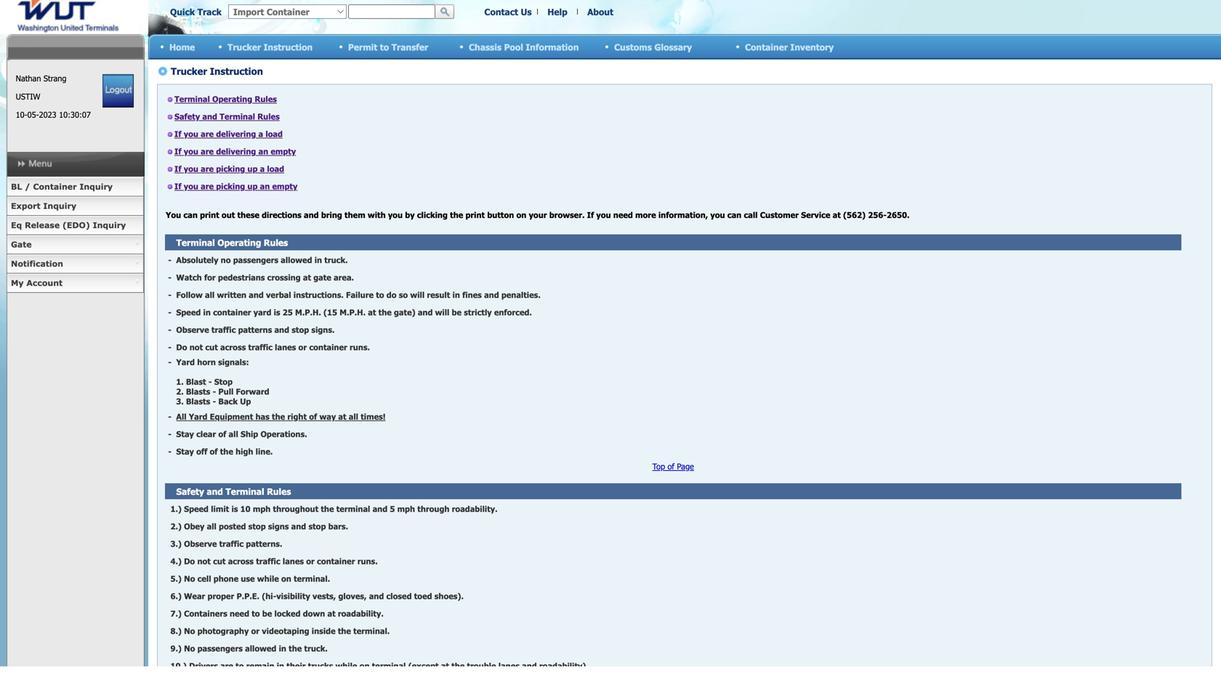 Task type: describe. For each thing, give the bounding box(es) containing it.
help
[[548, 6, 568, 17]]

information
[[526, 42, 579, 52]]

chassis
[[469, 42, 502, 52]]

notification
[[11, 259, 63, 269]]

my account
[[11, 278, 63, 288]]

inventory
[[791, 42, 834, 52]]

contact
[[485, 6, 518, 17]]

permit
[[348, 42, 378, 52]]

login image
[[103, 74, 134, 108]]

quick track
[[170, 6, 222, 17]]

05-
[[27, 110, 39, 120]]

gate link
[[7, 235, 144, 254]]

(edo)
[[62, 220, 90, 230]]

gate
[[11, 240, 32, 249]]

release
[[25, 220, 60, 230]]

account
[[26, 278, 63, 288]]

chassis pool information
[[469, 42, 579, 52]]

customs glossary
[[614, 42, 692, 52]]

transfer
[[392, 42, 428, 52]]

eq release (edo) inquiry
[[11, 220, 126, 230]]

quick
[[170, 6, 195, 17]]

home
[[169, 42, 195, 52]]

notification link
[[7, 254, 144, 274]]

ustiw
[[16, 92, 40, 101]]

contact us link
[[485, 6, 532, 17]]

nathan strang
[[16, 73, 67, 83]]

1 vertical spatial container
[[33, 182, 77, 192]]

export
[[11, 201, 40, 211]]

instruction
[[264, 42, 313, 52]]

bl / container inquiry link
[[7, 177, 144, 197]]

pool
[[504, 42, 523, 52]]

10:30:07
[[59, 110, 91, 120]]

10-05-2023 10:30:07
[[16, 110, 91, 120]]

bl
[[11, 182, 22, 192]]

nathan
[[16, 73, 41, 83]]



Task type: locate. For each thing, give the bounding box(es) containing it.
glossary
[[655, 42, 692, 52]]

strang
[[44, 73, 67, 83]]

about link
[[587, 6, 614, 17]]

container up export inquiry
[[33, 182, 77, 192]]

0 horizontal spatial container
[[33, 182, 77, 192]]

eq
[[11, 220, 22, 230]]

inquiry for (edo)
[[93, 220, 126, 230]]

track
[[197, 6, 222, 17]]

10-
[[16, 110, 27, 120]]

bl / container inquiry
[[11, 182, 113, 192]]

help link
[[548, 6, 568, 17]]

permit to transfer
[[348, 42, 428, 52]]

inquiry up the export inquiry "link" on the left top
[[79, 182, 113, 192]]

trucker
[[228, 42, 261, 52]]

inquiry for container
[[79, 182, 113, 192]]

2023
[[39, 110, 56, 120]]

contact us
[[485, 6, 532, 17]]

to
[[380, 42, 389, 52]]

None text field
[[348, 4, 435, 19]]

inquiry down the bl / container inquiry
[[43, 201, 76, 211]]

export inquiry link
[[7, 197, 144, 216]]

container left "inventory"
[[745, 42, 788, 52]]

us
[[521, 6, 532, 17]]

container inventory
[[745, 42, 834, 52]]

container
[[745, 42, 788, 52], [33, 182, 77, 192]]

eq release (edo) inquiry link
[[7, 216, 144, 235]]

0 vertical spatial inquiry
[[79, 182, 113, 192]]

customs
[[614, 42, 652, 52]]

inquiry inside "link"
[[43, 201, 76, 211]]

my
[[11, 278, 24, 288]]

2 vertical spatial inquiry
[[93, 220, 126, 230]]

1 horizontal spatial container
[[745, 42, 788, 52]]

trucker instruction
[[228, 42, 313, 52]]

export inquiry
[[11, 201, 76, 211]]

0 vertical spatial container
[[745, 42, 788, 52]]

1 vertical spatial inquiry
[[43, 201, 76, 211]]

inquiry
[[79, 182, 113, 192], [43, 201, 76, 211], [93, 220, 126, 230]]

inquiry right (edo) in the left of the page
[[93, 220, 126, 230]]

about
[[587, 6, 614, 17]]

/
[[25, 182, 30, 192]]

my account link
[[7, 274, 144, 293]]



Task type: vqa. For each thing, say whether or not it's contained in the screenshot.
Us
yes



